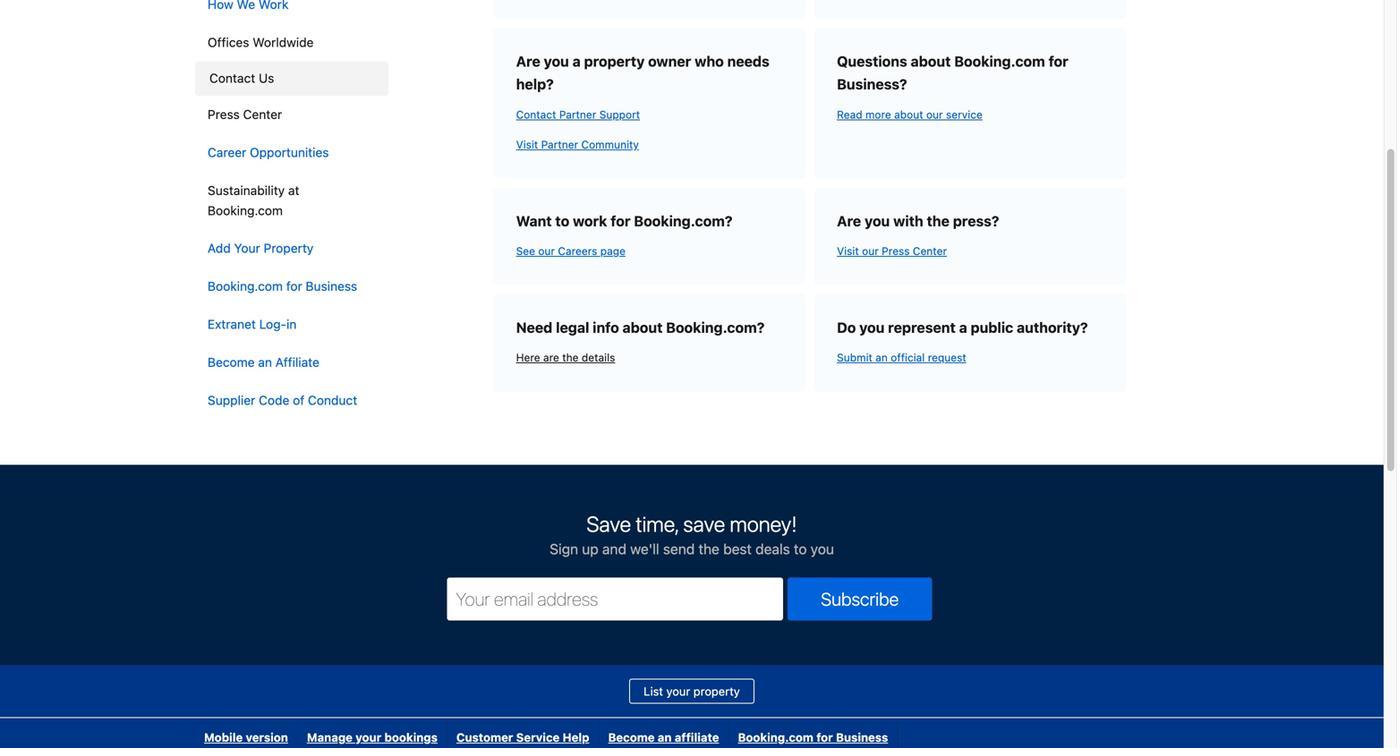 Task type: vqa. For each thing, say whether or not it's contained in the screenshot.
from
no



Task type: describe. For each thing, give the bounding box(es) containing it.
extranet
[[208, 317, 256, 332]]

offices
[[208, 35, 249, 50]]

money!
[[730, 512, 798, 537]]

business?
[[837, 76, 908, 93]]

see
[[516, 245, 535, 257]]

code
[[259, 393, 290, 408]]

offices worldwide
[[208, 35, 314, 50]]

0 horizontal spatial the
[[563, 352, 579, 364]]

help?
[[516, 76, 554, 93]]

manage your bookings link
[[298, 719, 447, 749]]

save time, save money! sign up and we'll send the best deals to you
[[550, 512, 834, 558]]

press center
[[208, 107, 282, 122]]

request
[[928, 352, 967, 364]]

help
[[563, 731, 590, 745]]

extranet log-in
[[208, 317, 297, 332]]

contact partner support link
[[516, 96, 784, 126]]

0 vertical spatial center
[[243, 107, 282, 122]]

visit for visit our press center
[[837, 245, 859, 257]]

public
[[971, 319, 1014, 336]]

submit
[[837, 352, 873, 364]]

visit our press center link
[[837, 233, 1105, 263]]

0 vertical spatial the
[[927, 213, 950, 230]]

want to work for booking.com?
[[516, 213, 733, 230]]

your for manage
[[356, 731, 382, 745]]

property
[[264, 241, 314, 256]]

need
[[516, 319, 553, 336]]

time,
[[636, 512, 679, 537]]

represent
[[888, 319, 956, 336]]

contact for contact partner support
[[516, 108, 556, 121]]

a inside are you a property owner who needs help?
[[573, 53, 581, 70]]

business for right booking.com for business link
[[836, 731, 889, 745]]

with
[[894, 213, 924, 230]]

see our careers page
[[516, 245, 626, 257]]

you inside save time, save money! sign up and we'll send the best deals to you
[[811, 541, 834, 558]]

you for a
[[544, 53, 569, 70]]

manage your bookings
[[307, 731, 438, 745]]

community
[[582, 138, 639, 151]]

worldwide
[[253, 35, 314, 50]]

need legal info about booking.com?
[[516, 319, 765, 336]]

visit our press center
[[837, 245, 947, 257]]

an for official
[[876, 352, 888, 364]]

legal
[[556, 319, 590, 336]]

press inside visit our press center link
[[882, 245, 910, 257]]

are you a property owner who needs help?
[[516, 53, 770, 93]]

and
[[603, 541, 627, 558]]

1 vertical spatial about
[[895, 108, 924, 121]]

here are the details
[[516, 352, 616, 364]]

see our careers page link
[[516, 233, 784, 263]]

more
[[866, 108, 892, 121]]

career opportunities
[[208, 145, 329, 160]]

press?
[[953, 213, 1000, 230]]

for inside save time, save money! footer
[[817, 731, 833, 745]]

booking.com inside "sustainability at booking.com"
[[208, 203, 283, 218]]

want
[[516, 213, 552, 230]]

property inside save time, save money! footer
[[694, 685, 740, 699]]

list your property
[[644, 685, 740, 699]]

send
[[663, 541, 695, 558]]

we'll
[[631, 541, 660, 558]]

here are the details link
[[516, 340, 784, 370]]

subscribe
[[821, 589, 899, 610]]

opportunities
[[250, 145, 329, 160]]

1 vertical spatial center
[[913, 245, 947, 257]]

questions
[[837, 53, 908, 70]]

contact us link
[[195, 61, 389, 96]]

manage
[[307, 731, 353, 745]]

here
[[516, 352, 541, 364]]

add
[[208, 241, 231, 256]]

service
[[516, 731, 560, 745]]

support
[[600, 108, 640, 121]]

list
[[644, 685, 663, 699]]

partner for contact
[[560, 108, 597, 121]]

owner
[[648, 53, 692, 70]]

2 vertical spatial about
[[623, 319, 663, 336]]

up
[[582, 541, 599, 558]]

1 vertical spatial a
[[960, 319, 968, 336]]

navigation inside save time, save money! footer
[[195, 719, 898, 749]]

for inside questions about booking.com for business?
[[1049, 53, 1069, 70]]

mobile version link
[[195, 719, 297, 749]]

booking.com down 'your'
[[208, 279, 283, 294]]

details
[[582, 352, 616, 364]]

become an affiliate link
[[195, 344, 385, 382]]

you for represent
[[860, 319, 885, 336]]



Task type: locate. For each thing, give the bounding box(es) containing it.
at
[[288, 183, 299, 198]]

1 vertical spatial business
[[836, 731, 889, 745]]

in
[[287, 317, 297, 332]]

1 horizontal spatial our
[[862, 245, 879, 257]]

1 horizontal spatial booking.com for business link
[[729, 719, 898, 749]]

partner up visit partner community
[[560, 108, 597, 121]]

about inside questions about booking.com for business?
[[911, 53, 951, 70]]

0 vertical spatial contact
[[210, 71, 255, 86]]

booking.com right affiliate
[[738, 731, 814, 745]]

sign
[[550, 541, 579, 558]]

0 vertical spatial a
[[573, 53, 581, 70]]

are inside are you a property owner who needs help?
[[516, 53, 541, 70]]

mobile version
[[204, 731, 288, 745]]

1 horizontal spatial your
[[667, 685, 691, 699]]

1 vertical spatial to
[[794, 541, 807, 558]]

booking.com? up here are the details link
[[666, 319, 765, 336]]

1 vertical spatial property
[[694, 685, 740, 699]]

booking.com for business inside save time, save money! footer
[[738, 731, 889, 745]]

are up visit our press center
[[837, 213, 862, 230]]

who
[[695, 53, 724, 70]]

booking.com for business
[[208, 279, 357, 294], [738, 731, 889, 745]]

customer service help
[[457, 731, 590, 745]]

become an affiliate link
[[600, 719, 728, 749]]

0 vertical spatial booking.com for business link
[[195, 268, 385, 306]]

booking.com? for need legal info about booking.com?
[[666, 319, 765, 336]]

1 vertical spatial contact
[[516, 108, 556, 121]]

the inside save time, save money! sign up and we'll send the best deals to you
[[699, 541, 720, 558]]

submit an official request
[[837, 352, 967, 364]]

0 horizontal spatial booking.com for business
[[208, 279, 357, 294]]

2 navigation from the top
[[195, 719, 898, 749]]

property inside are you a property owner who needs help?
[[584, 53, 645, 70]]

your
[[667, 685, 691, 699], [356, 731, 382, 745]]

extranet log-in link
[[195, 306, 385, 344]]

you left with in the top right of the page
[[865, 213, 890, 230]]

visit down are you with the press?
[[837, 245, 859, 257]]

for
[[1049, 53, 1069, 70], [611, 213, 631, 230], [286, 279, 302, 294], [817, 731, 833, 745]]

1 vertical spatial navigation
[[195, 719, 898, 749]]

customer service help link
[[448, 719, 599, 749]]

an inside save time, save money! footer
[[658, 731, 672, 745]]

1 vertical spatial become
[[608, 731, 655, 745]]

press down with in the top right of the page
[[882, 245, 910, 257]]

a up the contact partner support
[[573, 53, 581, 70]]

Your email address email field
[[447, 578, 784, 621]]

you up help?
[[544, 53, 569, 70]]

1 vertical spatial visit
[[837, 245, 859, 257]]

1 horizontal spatial become
[[608, 731, 655, 745]]

are up help?
[[516, 53, 541, 70]]

0 vertical spatial your
[[667, 685, 691, 699]]

do you represent a public authority?
[[837, 319, 1089, 336]]

are
[[544, 352, 560, 364]]

center down are you with the press?
[[913, 245, 947, 257]]

contact left us
[[210, 71, 255, 86]]

press inside press center link
[[208, 107, 240, 122]]

property up support
[[584, 53, 645, 70]]

1 horizontal spatial booking.com for business
[[738, 731, 889, 745]]

0 vertical spatial to
[[556, 213, 570, 230]]

business inside save time, save money! footer
[[836, 731, 889, 745]]

you right the deals
[[811, 541, 834, 558]]

affiliate
[[675, 731, 719, 745]]

booking.com?
[[634, 213, 733, 230], [666, 319, 765, 336]]

1 horizontal spatial center
[[913, 245, 947, 257]]

supplier code of conduct
[[208, 393, 357, 408]]

become for become an affiliate
[[208, 355, 255, 370]]

save time, save money! footer
[[0, 464, 1384, 749]]

booking.com up read more about our service link
[[955, 53, 1046, 70]]

2 horizontal spatial an
[[876, 352, 888, 364]]

navigation
[[195, 0, 389, 420], [195, 719, 898, 749]]

visit for visit partner community
[[516, 138, 538, 151]]

booking.com down sustainability
[[208, 203, 283, 218]]

our for want to work for booking.com?
[[538, 245, 555, 257]]

1 vertical spatial are
[[837, 213, 862, 230]]

1 navigation from the top
[[195, 0, 389, 420]]

mobile
[[204, 731, 243, 745]]

1 horizontal spatial contact
[[516, 108, 556, 121]]

are you with the press?
[[837, 213, 1000, 230]]

authority?
[[1017, 319, 1089, 336]]

a
[[573, 53, 581, 70], [960, 319, 968, 336]]

our for are you with the press?
[[862, 245, 879, 257]]

about right more
[[895, 108, 924, 121]]

1 vertical spatial partner
[[541, 138, 579, 151]]

2 vertical spatial the
[[699, 541, 720, 558]]

become down "list"
[[608, 731, 655, 745]]

to left 'work'
[[556, 213, 570, 230]]

0 vertical spatial are
[[516, 53, 541, 70]]

visit partner community
[[516, 138, 639, 151]]

0 vertical spatial booking.com for business
[[208, 279, 357, 294]]

property up affiliate
[[694, 685, 740, 699]]

offices worldwide link
[[195, 24, 385, 61]]

submit an official request link
[[837, 340, 1105, 370]]

booking.com for business for right booking.com for business link
[[738, 731, 889, 745]]

press up career on the top left of the page
[[208, 107, 240, 122]]

to right the deals
[[794, 541, 807, 558]]

our down are you with the press?
[[862, 245, 879, 257]]

info
[[593, 319, 619, 336]]

0 horizontal spatial business
[[306, 279, 357, 294]]

0 vertical spatial property
[[584, 53, 645, 70]]

to
[[556, 213, 570, 230], [794, 541, 807, 558]]

your inside manage your bookings link
[[356, 731, 382, 745]]

save
[[587, 512, 631, 537]]

navigation containing offices worldwide
[[195, 0, 389, 420]]

1 horizontal spatial an
[[658, 731, 672, 745]]

visit
[[516, 138, 538, 151], [837, 245, 859, 257]]

save
[[684, 512, 726, 537]]

become inside save time, save money! footer
[[608, 731, 655, 745]]

sustainability at booking.com
[[208, 183, 299, 218]]

0 horizontal spatial an
[[258, 355, 272, 370]]

1 horizontal spatial are
[[837, 213, 862, 230]]

page
[[601, 245, 626, 257]]

about up here are the details link
[[623, 319, 663, 336]]

0 horizontal spatial are
[[516, 53, 541, 70]]

an for affiliate
[[258, 355, 272, 370]]

contact for contact us
[[210, 71, 255, 86]]

work
[[573, 213, 608, 230]]

0 vertical spatial business
[[306, 279, 357, 294]]

an
[[876, 352, 888, 364], [258, 355, 272, 370], [658, 731, 672, 745]]

do
[[837, 319, 856, 336]]

0 vertical spatial about
[[911, 53, 951, 70]]

about up the read more about our service
[[911, 53, 951, 70]]

contact down help?
[[516, 108, 556, 121]]

official
[[891, 352, 925, 364]]

1 vertical spatial your
[[356, 731, 382, 745]]

sustainability at booking.com link
[[195, 172, 385, 230]]

visit down the contact partner support
[[516, 138, 538, 151]]

are for are you a property owner who needs help?
[[516, 53, 541, 70]]

are for are you with the press?
[[837, 213, 862, 230]]

1 horizontal spatial a
[[960, 319, 968, 336]]

0 vertical spatial visit
[[516, 138, 538, 151]]

our left service
[[927, 108, 943, 121]]

0 horizontal spatial center
[[243, 107, 282, 122]]

become an affiliate
[[608, 731, 719, 745]]

0 vertical spatial navigation
[[195, 0, 389, 420]]

the down save
[[699, 541, 720, 558]]

1 horizontal spatial the
[[699, 541, 720, 558]]

1 horizontal spatial visit
[[837, 245, 859, 257]]

sustainability
[[208, 183, 285, 198]]

supplier code of conduct link
[[195, 382, 385, 420]]

contact us
[[210, 71, 274, 86]]

business for topmost booking.com for business link
[[306, 279, 357, 294]]

press center link
[[195, 96, 385, 134]]

booking.com inside save time, save money! footer
[[738, 731, 814, 745]]

read more about our service
[[837, 108, 983, 121]]

log-
[[259, 317, 287, 332]]

career
[[208, 145, 247, 160]]

an for affiliate
[[658, 731, 672, 745]]

read more about our service link
[[837, 96, 1105, 126]]

our right see
[[538, 245, 555, 257]]

you inside are you a property owner who needs help?
[[544, 53, 569, 70]]

0 horizontal spatial to
[[556, 213, 570, 230]]

center
[[243, 107, 282, 122], [913, 245, 947, 257]]

us
[[259, 71, 274, 86]]

0 horizontal spatial contact
[[210, 71, 255, 86]]

0 horizontal spatial our
[[538, 245, 555, 257]]

a up submit an official request link
[[960, 319, 968, 336]]

partner down the contact partner support
[[541, 138, 579, 151]]

1 vertical spatial booking.com for business link
[[729, 719, 898, 749]]

become for become an affiliate
[[608, 731, 655, 745]]

2 horizontal spatial our
[[927, 108, 943, 121]]

0 vertical spatial partner
[[560, 108, 597, 121]]

your inside the list your property link
[[667, 685, 691, 699]]

add your property link
[[195, 230, 385, 268]]

0 horizontal spatial a
[[573, 53, 581, 70]]

1 horizontal spatial property
[[694, 685, 740, 699]]

subscribe button
[[788, 578, 933, 621]]

0 horizontal spatial press
[[208, 107, 240, 122]]

conduct
[[308, 393, 357, 408]]

about
[[911, 53, 951, 70], [895, 108, 924, 121], [623, 319, 663, 336]]

0 horizontal spatial your
[[356, 731, 382, 745]]

1 horizontal spatial press
[[882, 245, 910, 257]]

the right are at the left
[[563, 352, 579, 364]]

your
[[234, 241, 260, 256]]

affiliate
[[276, 355, 320, 370]]

center down us
[[243, 107, 282, 122]]

1 vertical spatial booking.com for business
[[738, 731, 889, 745]]

deals
[[756, 541, 790, 558]]

0 horizontal spatial booking.com for business link
[[195, 268, 385, 306]]

service
[[946, 108, 983, 121]]

0 horizontal spatial property
[[584, 53, 645, 70]]

0 vertical spatial become
[[208, 355, 255, 370]]

needs
[[728, 53, 770, 70]]

the right with in the top right of the page
[[927, 213, 950, 230]]

0 horizontal spatial become
[[208, 355, 255, 370]]

you right do
[[860, 319, 885, 336]]

contact partner support
[[516, 108, 640, 121]]

of
[[293, 393, 305, 408]]

read
[[837, 108, 863, 121]]

your right manage
[[356, 731, 382, 745]]

2 horizontal spatial the
[[927, 213, 950, 230]]

visit partner community link
[[516, 126, 784, 156]]

career opportunities link
[[195, 134, 385, 172]]

property
[[584, 53, 645, 70], [694, 685, 740, 699]]

booking.com inside questions about booking.com for business?
[[955, 53, 1046, 70]]

booking.com
[[955, 53, 1046, 70], [208, 203, 283, 218], [208, 279, 283, 294], [738, 731, 814, 745]]

navigation containing mobile version
[[195, 719, 898, 749]]

best
[[724, 541, 752, 558]]

add your property
[[208, 241, 314, 256]]

0 vertical spatial booking.com?
[[634, 213, 733, 230]]

0 vertical spatial press
[[208, 107, 240, 122]]

bookings
[[385, 731, 438, 745]]

become
[[208, 355, 255, 370], [608, 731, 655, 745]]

customer
[[457, 731, 513, 745]]

partner for visit
[[541, 138, 579, 151]]

your for list
[[667, 685, 691, 699]]

1 vertical spatial booking.com?
[[666, 319, 765, 336]]

become an affiliate
[[208, 355, 320, 370]]

0 horizontal spatial visit
[[516, 138, 538, 151]]

booking.com? up see our careers page link
[[634, 213, 733, 230]]

your right "list"
[[667, 685, 691, 699]]

1 horizontal spatial to
[[794, 541, 807, 558]]

are
[[516, 53, 541, 70], [837, 213, 862, 230]]

1 vertical spatial the
[[563, 352, 579, 364]]

become up supplier
[[208, 355, 255, 370]]

booking.com for business for topmost booking.com for business link
[[208, 279, 357, 294]]

1 horizontal spatial business
[[836, 731, 889, 745]]

booking.com? for want to work for booking.com?
[[634, 213, 733, 230]]

1 vertical spatial press
[[882, 245, 910, 257]]

you for with
[[865, 213, 890, 230]]

to inside save time, save money! sign up and we'll send the best deals to you
[[794, 541, 807, 558]]



